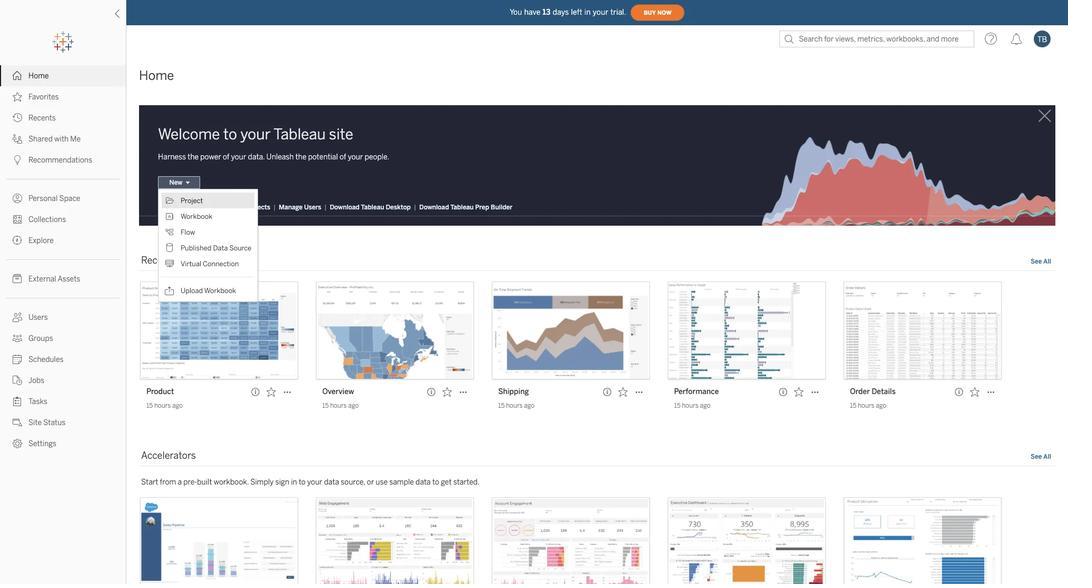 Task type: describe. For each thing, give the bounding box(es) containing it.
ago for overview
[[348, 403, 359, 410]]

4 | from the left
[[414, 204, 416, 211]]

pre-
[[183, 478, 197, 487]]

flow
[[181, 229, 195, 236]]

Search for views, metrics, workbooks, and more text field
[[779, 31, 974, 47]]

by text only_f5he34f image for schedules
[[13, 355, 22, 364]]

have
[[524, 8, 540, 17]]

with
[[54, 135, 69, 144]]

see all link for recents
[[1031, 257, 1051, 268]]

virtual
[[181, 260, 201, 268]]

trial.
[[610, 8, 626, 17]]

by text only_f5he34f image for tasks
[[13, 397, 22, 407]]

connection
[[203, 260, 239, 268]]

personal space link
[[0, 188, 126, 209]]

space
[[59, 194, 80, 203]]

settings link
[[0, 433, 126, 455]]

15 for performance
[[674, 403, 681, 410]]

hours for overview
[[330, 403, 347, 410]]

virtual connection
[[181, 260, 239, 268]]

start
[[141, 478, 158, 487]]

hours for product
[[154, 403, 171, 410]]

external assets link
[[0, 269, 126, 290]]

hours for shipping
[[506, 403, 523, 410]]

personal space
[[28, 194, 80, 203]]

shared with me
[[28, 135, 81, 144]]

workbook.
[[214, 478, 249, 487]]

by text only_f5he34f image for jobs
[[13, 376, 22, 386]]

home inside main navigation. press the up and down arrow keys to access links. element
[[28, 72, 49, 81]]

3 | from the left
[[324, 204, 327, 211]]

site status link
[[0, 412, 126, 433]]

builder
[[491, 204, 512, 211]]

favorites link
[[0, 86, 126, 107]]

by text only_f5he34f image for recommendations
[[13, 155, 22, 165]]

unleash
[[266, 153, 294, 162]]

buy now
[[644, 9, 672, 16]]

schedules link
[[0, 349, 126, 370]]

1 vertical spatial in
[[291, 478, 297, 487]]

a
[[178, 478, 182, 487]]

order
[[850, 388, 870, 397]]

get
[[441, 478, 452, 487]]

you have 13 days left in your trial.
[[510, 8, 626, 17]]

external
[[28, 275, 56, 284]]

1 of from the left
[[223, 153, 229, 162]]

see all for recents
[[1031, 258, 1051, 266]]

your up data.
[[240, 126, 271, 143]]

harness the power of your data. unleash the potential of your people.
[[158, 153, 389, 162]]

manage projects link
[[220, 203, 271, 212]]

upload workbook button
[[158, 203, 212, 212]]

by text only_f5he34f image for home
[[13, 71, 22, 81]]

built
[[197, 478, 212, 487]]

or
[[367, 478, 374, 487]]

your right sign
[[307, 478, 322, 487]]

explore link
[[0, 230, 126, 251]]

shipping
[[498, 388, 529, 397]]

settings
[[28, 440, 56, 449]]

by text only_f5he34f image for users
[[13, 313, 22, 322]]

status
[[43, 419, 66, 428]]

welcome to your tableau site
[[158, 126, 353, 143]]

download tableau desktop link
[[329, 203, 411, 212]]

site status
[[28, 419, 66, 428]]

2 download from the left
[[419, 204, 449, 211]]

groups link
[[0, 328, 126, 349]]

recommendations
[[28, 156, 92, 165]]

days
[[553, 8, 569, 17]]

favorites
[[28, 93, 59, 102]]

source
[[229, 244, 251, 252]]

by text only_f5he34f image for groups
[[13, 334, 22, 343]]

harness
[[158, 153, 186, 162]]

your left people.
[[348, 153, 363, 162]]

upload workbook
[[181, 287, 236, 295]]

desktop
[[386, 204, 411, 211]]

new button
[[158, 177, 200, 189]]

shared
[[28, 135, 53, 144]]

2 of from the left
[[340, 153, 346, 162]]

schedules
[[28, 355, 63, 364]]

recommendations link
[[0, 150, 126, 171]]

all for accelerators
[[1043, 454, 1051, 461]]

download tableau prep builder link
[[419, 203, 513, 212]]

1 vertical spatial recents
[[141, 255, 176, 267]]

15 for order details
[[850, 403, 856, 410]]

jobs
[[28, 377, 44, 386]]

1 horizontal spatial tableau
[[361, 204, 384, 211]]

users link
[[0, 307, 126, 328]]

by text only_f5he34f image for settings
[[13, 439, 22, 449]]

you
[[510, 8, 522, 17]]

project
[[181, 197, 203, 205]]

1 | from the left
[[215, 204, 217, 211]]

collections
[[28, 215, 66, 224]]

external assets
[[28, 275, 80, 284]]

15 for shipping
[[498, 403, 505, 410]]

groups
[[28, 334, 53, 343]]

assets
[[58, 275, 80, 284]]

0 vertical spatial users
[[304, 204, 321, 211]]

welcome
[[158, 126, 220, 143]]

15 hours ago for performance
[[674, 403, 711, 410]]

1 the from the left
[[188, 153, 199, 162]]

1 horizontal spatial home
[[139, 68, 174, 83]]

start from a pre-built workbook. simply sign in to your data source, or use sample data to get started.
[[141, 478, 480, 487]]

upload for upload workbook | manage projects | manage users | download tableau desktop | download tableau prep builder
[[159, 204, 180, 211]]

from
[[160, 478, 176, 487]]

jobs link
[[0, 370, 126, 391]]



Task type: vqa. For each thing, say whether or not it's contained in the screenshot.
first 15 hours ago from the left
yes



Task type: locate. For each thing, give the bounding box(es) containing it.
15 down "product"
[[146, 403, 153, 410]]

| right projects
[[273, 204, 276, 211]]

data left source,
[[324, 478, 339, 487]]

data.
[[248, 153, 265, 162]]

see
[[1031, 258, 1042, 266], [1031, 454, 1042, 461]]

workbook down upload workbook button
[[181, 213, 212, 221]]

shared with me link
[[0, 129, 126, 150]]

me
[[70, 135, 81, 144]]

by text only_f5he34f image inside jobs link
[[13, 376, 22, 386]]

1 horizontal spatial data
[[416, 478, 431, 487]]

published data source
[[181, 244, 251, 252]]

hours for performance
[[682, 403, 699, 410]]

0 vertical spatial recents
[[28, 114, 56, 123]]

recents left virtual
[[141, 255, 176, 267]]

by text only_f5he34f image inside personal space link
[[13, 194, 22, 203]]

buy now button
[[630, 4, 685, 21]]

0 horizontal spatial to
[[223, 126, 237, 143]]

15 for product
[[146, 403, 153, 410]]

0 vertical spatial workbook
[[181, 204, 212, 211]]

1 horizontal spatial the
[[295, 153, 306, 162]]

2 horizontal spatial to
[[432, 478, 439, 487]]

upload for upload workbook
[[181, 287, 203, 295]]

5 by text only_f5he34f image from the top
[[13, 236, 22, 245]]

1 horizontal spatial download
[[419, 204, 449, 211]]

1 vertical spatial workbook
[[181, 213, 212, 221]]

upload down virtual
[[181, 287, 203, 295]]

9 by text only_f5he34f image from the top
[[13, 439, 22, 449]]

by text only_f5he34f image left external in the left top of the page
[[13, 274, 22, 284]]

2 vertical spatial workbook
[[204, 287, 236, 295]]

0 vertical spatial all
[[1043, 258, 1051, 266]]

15 hours ago
[[146, 403, 183, 410], [322, 403, 359, 410], [498, 403, 535, 410], [674, 403, 711, 410], [850, 403, 886, 410]]

15 hours ago for overview
[[322, 403, 359, 410]]

of right potential
[[340, 153, 346, 162]]

recents inside main navigation. press the up and down arrow keys to access links. element
[[28, 114, 56, 123]]

1 vertical spatial all
[[1043, 454, 1051, 461]]

1 15 from the left
[[146, 403, 153, 410]]

1 hours from the left
[[154, 403, 171, 410]]

1 horizontal spatial manage
[[279, 204, 303, 211]]

product
[[146, 388, 174, 397]]

1 data from the left
[[324, 478, 339, 487]]

1 vertical spatial see
[[1031, 454, 1042, 461]]

sign
[[275, 478, 289, 487]]

1 horizontal spatial in
[[584, 8, 591, 17]]

5 by text only_f5he34f image from the top
[[13, 313, 22, 322]]

4 15 hours ago from the left
[[674, 403, 711, 410]]

by text only_f5he34f image inside groups link
[[13, 334, 22, 343]]

15 for overview
[[322, 403, 329, 410]]

see all link for accelerators
[[1031, 453, 1051, 464]]

menu
[[159, 190, 258, 302]]

4 15 from the left
[[674, 403, 681, 410]]

by text only_f5he34f image inside recommendations 'link'
[[13, 155, 22, 165]]

your left data.
[[231, 153, 246, 162]]

project menu item
[[162, 193, 255, 209]]

ago for performance
[[700, 403, 711, 410]]

see for accelerators
[[1031, 454, 1042, 461]]

by text only_f5he34f image for site status
[[13, 418, 22, 428]]

2 the from the left
[[295, 153, 306, 162]]

0 horizontal spatial download
[[330, 204, 360, 211]]

ago down overview
[[348, 403, 359, 410]]

now
[[657, 9, 672, 16]]

to
[[223, 126, 237, 143], [299, 478, 306, 487], [432, 478, 439, 487]]

hours down the shipping
[[506, 403, 523, 410]]

by text only_f5he34f image left settings
[[13, 439, 22, 449]]

users up groups
[[28, 313, 48, 322]]

5 ago from the left
[[876, 403, 886, 410]]

recents link
[[0, 107, 126, 129]]

performance
[[674, 388, 719, 397]]

power
[[200, 153, 221, 162]]

1 vertical spatial upload
[[181, 287, 203, 295]]

2 15 from the left
[[322, 403, 329, 410]]

by text only_f5he34f image for explore
[[13, 236, 22, 245]]

of right 'power'
[[223, 153, 229, 162]]

users
[[304, 204, 321, 211], [28, 313, 48, 322]]

download
[[330, 204, 360, 211], [419, 204, 449, 211]]

hours down performance
[[682, 403, 699, 410]]

2 hours from the left
[[330, 403, 347, 410]]

8 by text only_f5he34f image from the top
[[13, 418, 22, 428]]

2 all from the top
[[1043, 454, 1051, 461]]

1 ago from the left
[[172, 403, 183, 410]]

potential
[[308, 153, 338, 162]]

0 horizontal spatial the
[[188, 153, 199, 162]]

1 vertical spatial see all link
[[1031, 453, 1051, 464]]

workbook for upload workbook | manage projects | manage users | download tableau desktop | download tableau prep builder
[[181, 204, 212, 211]]

0 horizontal spatial home
[[28, 72, 49, 81]]

4 hours from the left
[[682, 403, 699, 410]]

1 vertical spatial see all
[[1031, 454, 1051, 461]]

| right manage users link
[[324, 204, 327, 211]]

1 by text only_f5he34f image from the top
[[13, 113, 22, 123]]

by text only_f5he34f image for favorites
[[13, 92, 22, 102]]

0 horizontal spatial of
[[223, 153, 229, 162]]

source,
[[341, 478, 365, 487]]

1 horizontal spatial users
[[304, 204, 321, 211]]

2 ago from the left
[[348, 403, 359, 410]]

15 hours ago for order details
[[850, 403, 886, 410]]

by text only_f5he34f image left tasks
[[13, 397, 22, 407]]

to right welcome
[[223, 126, 237, 143]]

site
[[28, 419, 42, 428]]

download right the desktop
[[419, 204, 449, 211]]

accelerators
[[141, 450, 196, 462]]

1 horizontal spatial of
[[340, 153, 346, 162]]

13
[[543, 8, 551, 17]]

15 down overview
[[322, 403, 329, 410]]

sample
[[389, 478, 414, 487]]

tasks link
[[0, 391, 126, 412]]

by text only_f5he34f image left shared
[[13, 134, 22, 144]]

3 by text only_f5he34f image from the top
[[13, 194, 22, 203]]

by text only_f5he34f image inside collections link
[[13, 215, 22, 224]]

15 hours ago down overview
[[322, 403, 359, 410]]

15 hours ago for product
[[146, 403, 183, 410]]

15 hours ago down order details
[[850, 403, 886, 410]]

by text only_f5he34f image inside favorites link
[[13, 92, 22, 102]]

ago
[[172, 403, 183, 410], [348, 403, 359, 410], [524, 403, 535, 410], [700, 403, 711, 410], [876, 403, 886, 410]]

5 15 hours ago from the left
[[850, 403, 886, 410]]

0 vertical spatial see all link
[[1031, 257, 1051, 268]]

0 horizontal spatial data
[[324, 478, 339, 487]]

0 horizontal spatial tableau
[[273, 126, 326, 143]]

4 ago from the left
[[700, 403, 711, 410]]

tableau left prep
[[450, 204, 474, 211]]

ago down "product"
[[172, 403, 183, 410]]

workbook down connection
[[204, 287, 236, 295]]

2 data from the left
[[416, 478, 431, 487]]

in
[[584, 8, 591, 17], [291, 478, 297, 487]]

7 by text only_f5he34f image from the top
[[13, 397, 22, 407]]

tasks
[[28, 398, 47, 407]]

6 by text only_f5he34f image from the top
[[13, 355, 22, 364]]

1 see from the top
[[1031, 258, 1042, 266]]

ago down the shipping
[[524, 403, 535, 410]]

navigation panel element
[[0, 32, 126, 455]]

7 by text only_f5he34f image from the top
[[13, 376, 22, 386]]

in right sign
[[291, 478, 297, 487]]

the
[[188, 153, 199, 162], [295, 153, 306, 162]]

use
[[376, 478, 388, 487]]

menu containing project
[[159, 190, 258, 302]]

0 vertical spatial in
[[584, 8, 591, 17]]

by text only_f5he34f image for personal space
[[13, 194, 22, 203]]

0 vertical spatial see all
[[1031, 258, 1051, 266]]

1 horizontal spatial recents
[[141, 255, 176, 267]]

collections link
[[0, 209, 126, 230]]

by text only_f5he34f image left favorites
[[13, 92, 22, 102]]

by text only_f5he34f image inside schedules link
[[13, 355, 22, 364]]

manage
[[220, 204, 244, 211], [279, 204, 303, 211]]

2 by text only_f5he34f image from the top
[[13, 92, 22, 102]]

in right left
[[584, 8, 591, 17]]

0 horizontal spatial manage
[[220, 204, 244, 211]]

1 manage from the left
[[220, 204, 244, 211]]

by text only_f5he34f image for collections
[[13, 215, 22, 224]]

by text only_f5he34f image
[[13, 71, 22, 81], [13, 92, 22, 102], [13, 134, 22, 144], [13, 274, 22, 284], [13, 313, 22, 322], [13, 334, 22, 343], [13, 397, 22, 407], [13, 418, 22, 428], [13, 439, 22, 449]]

by text only_f5he34f image left site
[[13, 418, 22, 428]]

ago for shipping
[[524, 403, 535, 410]]

3 15 hours ago from the left
[[498, 403, 535, 410]]

3 hours from the left
[[506, 403, 523, 410]]

by text only_f5he34f image inside "recents" link
[[13, 113, 22, 123]]

explore
[[28, 236, 54, 245]]

personal
[[28, 194, 58, 203]]

by text only_f5he34f image inside settings link
[[13, 439, 22, 449]]

1 download from the left
[[330, 204, 360, 211]]

1 by text only_f5he34f image from the top
[[13, 71, 22, 81]]

main navigation. press the up and down arrow keys to access links. element
[[0, 65, 126, 455]]

new
[[169, 179, 182, 187]]

tableau left the desktop
[[361, 204, 384, 211]]

3 15 from the left
[[498, 403, 505, 410]]

see all link
[[1031, 257, 1051, 268], [1031, 453, 1051, 464]]

by text only_f5he34f image inside explore link
[[13, 236, 22, 245]]

0 vertical spatial upload
[[159, 204, 180, 211]]

0 horizontal spatial recents
[[28, 114, 56, 123]]

your
[[593, 8, 608, 17], [240, 126, 271, 143], [231, 153, 246, 162], [348, 153, 363, 162], [307, 478, 322, 487]]

5 hours from the left
[[858, 403, 874, 410]]

started.
[[453, 478, 480, 487]]

hours down overview
[[330, 403, 347, 410]]

1 15 hours ago from the left
[[146, 403, 183, 410]]

published
[[181, 244, 211, 252]]

15 down performance
[[674, 403, 681, 410]]

people.
[[365, 153, 389, 162]]

hours
[[154, 403, 171, 410], [330, 403, 347, 410], [506, 403, 523, 410], [682, 403, 699, 410], [858, 403, 874, 410]]

tableau
[[273, 126, 326, 143], [361, 204, 384, 211], [450, 204, 474, 211]]

manage right projects
[[279, 204, 303, 211]]

2 by text only_f5he34f image from the top
[[13, 155, 22, 165]]

2 manage from the left
[[279, 204, 303, 211]]

simply
[[250, 478, 274, 487]]

ago for order details
[[876, 403, 886, 410]]

details
[[872, 388, 896, 397]]

2 see all link from the top
[[1031, 453, 1051, 464]]

by text only_f5he34f image inside the site status link
[[13, 418, 22, 428]]

by text only_f5he34f image inside "users" link
[[13, 313, 22, 322]]

manage users link
[[278, 203, 322, 212]]

users inside main navigation. press the up and down arrow keys to access links. element
[[28, 313, 48, 322]]

0 horizontal spatial in
[[291, 478, 297, 487]]

by text only_f5he34f image for recents
[[13, 113, 22, 123]]

15
[[146, 403, 153, 410], [322, 403, 329, 410], [498, 403, 505, 410], [674, 403, 681, 410], [850, 403, 856, 410]]

ago down performance
[[700, 403, 711, 410]]

0 horizontal spatial users
[[28, 313, 48, 322]]

tableau up unleash
[[273, 126, 326, 143]]

1 vertical spatial users
[[28, 313, 48, 322]]

4 by text only_f5he34f image from the top
[[13, 215, 22, 224]]

|
[[215, 204, 217, 211], [273, 204, 276, 211], [324, 204, 327, 211], [414, 204, 416, 211]]

ago down "details"
[[876, 403, 886, 410]]

15 hours ago down performance
[[674, 403, 711, 410]]

0 vertical spatial see
[[1031, 258, 1042, 266]]

home
[[139, 68, 174, 83], [28, 72, 49, 81]]

3 by text only_f5he34f image from the top
[[13, 134, 22, 144]]

| right the desktop
[[414, 204, 416, 211]]

the left 'power'
[[188, 153, 199, 162]]

by text only_f5he34f image inside tasks link
[[13, 397, 22, 407]]

hours down "product"
[[154, 403, 171, 410]]

recents
[[28, 114, 56, 123], [141, 255, 176, 267]]

home link
[[0, 65, 126, 86]]

15 down the shipping
[[498, 403, 505, 410]]

2 15 hours ago from the left
[[322, 403, 359, 410]]

the right unleash
[[295, 153, 306, 162]]

download right manage users link
[[330, 204, 360, 211]]

15 down order at the bottom of the page
[[850, 403, 856, 410]]

data right sample
[[416, 478, 431, 487]]

projects
[[245, 204, 270, 211]]

6 by text only_f5he34f image from the top
[[13, 334, 22, 343]]

by text only_f5he34f image for shared with me
[[13, 134, 22, 144]]

5 15 from the left
[[850, 403, 856, 410]]

by text only_f5he34f image inside shared with me link
[[13, 134, 22, 144]]

workbook for upload workbook
[[204, 287, 236, 295]]

manage left projects
[[220, 204, 244, 211]]

ago for product
[[172, 403, 183, 410]]

workbook
[[181, 204, 212, 211], [181, 213, 212, 221], [204, 287, 236, 295]]

2 | from the left
[[273, 204, 276, 211]]

left
[[571, 8, 582, 17]]

15 hours ago down the shipping
[[498, 403, 535, 410]]

site
[[329, 126, 353, 143]]

15 hours ago down "product"
[[146, 403, 183, 410]]

1 horizontal spatial upload
[[181, 287, 203, 295]]

by text only_f5he34f image up favorites link
[[13, 71, 22, 81]]

1 horizontal spatial to
[[299, 478, 306, 487]]

15 hours ago for shipping
[[498, 403, 535, 410]]

buy
[[644, 9, 656, 16]]

recents up shared
[[28, 114, 56, 123]]

of
[[223, 153, 229, 162], [340, 153, 346, 162]]

to left get
[[432, 478, 439, 487]]

1 all from the top
[[1043, 258, 1051, 266]]

see all for accelerators
[[1031, 454, 1051, 461]]

upload inside menu
[[181, 287, 203, 295]]

overview
[[322, 388, 354, 397]]

3 ago from the left
[[524, 403, 535, 410]]

see for recents
[[1031, 258, 1042, 266]]

by text only_f5he34f image left groups
[[13, 334, 22, 343]]

upload workbook | manage projects | manage users | download tableau desktop | download tableau prep builder
[[159, 204, 512, 211]]

by text only_f5he34f image inside external assets link
[[13, 274, 22, 284]]

users down potential
[[304, 204, 321, 211]]

hours down order at the bottom of the page
[[858, 403, 874, 410]]

1 see all from the top
[[1031, 258, 1051, 266]]

upload left project
[[159, 204, 180, 211]]

upload
[[159, 204, 180, 211], [181, 287, 203, 295]]

1 see all link from the top
[[1031, 257, 1051, 268]]

all for recents
[[1043, 258, 1051, 266]]

hours for order details
[[858, 403, 874, 410]]

by text only_f5he34f image up groups link
[[13, 313, 22, 322]]

by text only_f5he34f image inside the home link
[[13, 71, 22, 81]]

see all
[[1031, 258, 1051, 266], [1031, 454, 1051, 461]]

prep
[[475, 204, 489, 211]]

2 see from the top
[[1031, 454, 1042, 461]]

4 by text only_f5he34f image from the top
[[13, 274, 22, 284]]

2 horizontal spatial tableau
[[450, 204, 474, 211]]

your left trial.
[[593, 8, 608, 17]]

by text only_f5he34f image
[[13, 113, 22, 123], [13, 155, 22, 165], [13, 194, 22, 203], [13, 215, 22, 224], [13, 236, 22, 245], [13, 355, 22, 364], [13, 376, 22, 386]]

0 horizontal spatial upload
[[159, 204, 180, 211]]

workbook up flow
[[181, 204, 212, 211]]

2 see all from the top
[[1031, 454, 1051, 461]]

to right sign
[[299, 478, 306, 487]]

| right project
[[215, 204, 217, 211]]

by text only_f5he34f image for external assets
[[13, 274, 22, 284]]



